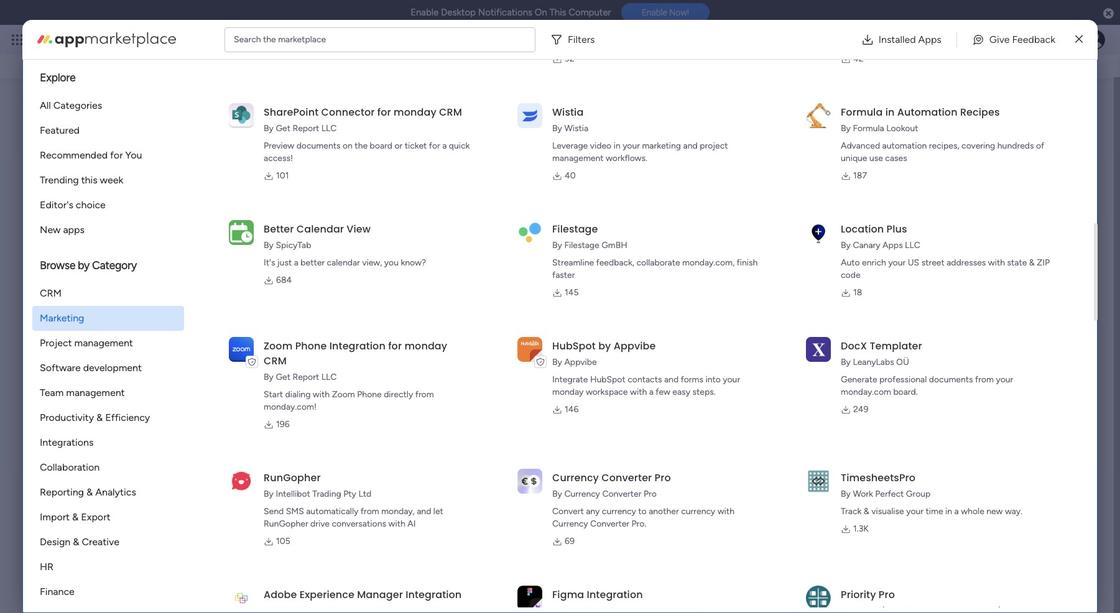 Task type: describe. For each thing, give the bounding box(es) containing it.
apps image
[[984, 34, 996, 46]]

phone inside the zoom phone integration for monday crm by get report llc
[[295, 339, 327, 353]]

collaboration
[[40, 461, 100, 473]]

a inside integrate hubspot contacts and forms into your monday workspace with a few easy steps.
[[649, 387, 654, 397]]

from for docx templater
[[975, 374, 994, 385]]

app logo image for sharepoint connector for monday crm
[[229, 103, 254, 128]]

installed apps
[[879, 33, 941, 45]]

lookout
[[886, 123, 918, 134]]

by for appvibe
[[598, 339, 611, 353]]

track & visualise your time in a whole new way.
[[841, 506, 1022, 517]]

conversations
[[332, 519, 386, 529]]

146
[[565, 404, 579, 415]]

llc inside 'location plus by canary apps llc'
[[905, 240, 920, 251]]

all
[[40, 100, 51, 111]]

pty
[[343, 489, 356, 499]]

currency inside convert any currency to another currency with currency converter pro.
[[552, 519, 588, 529]]

105
[[276, 536, 290, 547]]

figma
[[552, 588, 584, 602]]

app logo image for priority pro
[[806, 586, 831, 611]]

1 vertical spatial currency
[[564, 489, 600, 499]]

close recently visited image
[[40, 103, 55, 118]]

give for give feedback
[[989, 33, 1010, 45]]

visited
[[106, 104, 140, 118]]

and down see
[[211, 55, 228, 67]]

& for productivity & efficiency
[[96, 412, 103, 424]]

software
[[40, 362, 81, 374]]

quick search results list box
[[40, 118, 873, 283]]

report inside sharepoint connector for monday crm by get report llc
[[293, 123, 319, 134]]

directly
[[384, 389, 413, 400]]

filestage by filestage gmbh
[[552, 222, 627, 251]]

leanylabs
[[853, 357, 894, 368]]

you
[[125, 149, 142, 161]]

integration inside the zoom phone integration for monday crm by get report llc
[[329, 339, 386, 353]]

llc inside the zoom phone integration for monday crm by get report llc
[[321, 372, 337, 382]]

the inside preview documents on the board or ticket for a quick access!
[[355, 141, 368, 151]]

0 vertical spatial formula
[[841, 105, 883, 119]]

management up productivity & efficiency
[[66, 387, 125, 399]]

connector
[[321, 105, 375, 119]]

project
[[700, 141, 728, 151]]

docx templater by leanylabs oü
[[841, 339, 922, 368]]

give for give feedback
[[927, 49, 946, 60]]

workspace inside integrate hubspot contacts and forms into your monday workspace with a few easy steps.
[[586, 387, 628, 397]]

app logo image for wistia
[[517, 103, 542, 128]]

management down marketing plan
[[298, 250, 350, 261]]

249
[[853, 404, 868, 415]]

& for import & export
[[72, 511, 79, 523]]

phone inside start dialing with zoom phone directly from monday.com!
[[357, 389, 382, 400]]

add to favorites image
[[219, 229, 232, 242]]

reporting & analytics
[[40, 486, 136, 498]]

advanced automation recipes, covering hundreds of unique use cases
[[841, 141, 1044, 164]]

reporting
[[40, 486, 84, 498]]

mann
[[120, 340, 143, 351]]

app logo image for filestage
[[517, 220, 542, 245]]

with inside convert any currency to another currency with currency converter pro.
[[717, 506, 734, 517]]

v2 bolt switch image
[[1009, 48, 1017, 62]]

quick search button
[[1000, 43, 1089, 67]]

18
[[853, 287, 862, 298]]

efficiency
[[105, 412, 150, 424]]

access
[[61, 55, 92, 67]]

app logo image for figma integration
[[517, 586, 542, 611]]

0 vertical spatial wistia
[[552, 105, 584, 119]]

hubspot inside hubspot by appvibe by appvibe
[[552, 339, 596, 353]]

report inside the zoom phone integration for monday crm by get report llc
[[293, 372, 319, 382]]

0 vertical spatial search
[[234, 34, 261, 44]]

spicytab
[[276, 240, 311, 251]]

covering
[[962, 141, 995, 151]]

now!
[[669, 8, 689, 18]]

editor's choice
[[40, 199, 106, 211]]

with inside integrate hubspot contacts and forms into your monday workspace with a few easy steps.
[[630, 387, 647, 397]]

group
[[906, 489, 931, 499]]

from inside start dialing with zoom phone directly from monday.com!
[[415, 389, 434, 400]]

my
[[57, 469, 73, 483]]

invite members image
[[957, 34, 969, 46]]

monday inside integrate hubspot contacts and forms into your monday workspace with a few easy steps.
[[552, 387, 584, 397]]

search the marketplace
[[234, 34, 326, 44]]

installed apps button
[[851, 27, 951, 52]]

by inside 'location plus by canary apps llc'
[[841, 240, 851, 251]]

& for track & visualise your time in a whole new way.
[[864, 506, 869, 517]]

integrate hubspot contacts and forms into your monday workspace with a few easy steps.
[[552, 374, 740, 397]]

component image for notes
[[55, 248, 67, 260]]

main for notes
[[153, 250, 172, 261]]

plan
[[329, 229, 348, 241]]

dapulse close image
[[1103, 7, 1114, 20]]

productivity
[[40, 412, 94, 424]]

development
[[83, 362, 142, 374]]

for inside the zoom phone integration for monday crm by get report llc
[[388, 339, 402, 353]]

get
[[992, 388, 1005, 398]]

team management
[[40, 387, 125, 399]]

in inside formula in automation recipes by formula lookout
[[885, 105, 895, 119]]

and left the start
[[237, 403, 253, 414]]

hubspot by appvibe by appvibe
[[552, 339, 656, 368]]

by inside formula in automation recipes by formula lookout
[[841, 123, 851, 134]]

productivity & efficiency
[[40, 412, 150, 424]]

kendall parks image
[[1085, 30, 1105, 50]]

by inside filestage by filestage gmbh
[[552, 240, 562, 251]]

on
[[535, 7, 547, 18]]

feedback
[[948, 49, 987, 60]]

42
[[853, 53, 864, 64]]

0 vertical spatial pro
[[655, 471, 671, 485]]

enable for enable desktop notifications on this computer
[[411, 7, 439, 18]]

start dialing with zoom phone directly from monday.com!
[[264, 389, 434, 412]]

app logo image for rungopher
[[229, 469, 254, 494]]

just
[[277, 257, 292, 268]]

1 vertical spatial appvibe
[[564, 357, 597, 368]]

and inside integrate hubspot contacts and forms into your monday workspace with a few easy steps.
[[664, 374, 679, 385]]

private board image
[[55, 229, 69, 243]]

automatically
[[306, 506, 358, 517]]

a inside preview documents on the board or ticket for a quick access!
[[442, 141, 447, 151]]

state
[[1007, 257, 1027, 268]]

center
[[972, 374, 998, 384]]

teammates
[[184, 403, 234, 414]]

1 vertical spatial wistia
[[564, 123, 589, 134]]

2 currency from the left
[[681, 506, 715, 517]]

board
[[370, 141, 392, 151]]

whole
[[961, 506, 984, 517]]

another
[[649, 506, 679, 517]]

filters
[[568, 33, 595, 45]]

forms
[[681, 374, 703, 385]]

your down group
[[906, 506, 924, 517]]

a right just
[[294, 257, 298, 268]]

by inside the zoom phone integration for monday crm by get report llc
[[264, 372, 274, 382]]

40
[[565, 170, 576, 181]]

by inside currency converter pro by currency converter pro
[[552, 489, 562, 499]]

browse by category
[[40, 259, 137, 272]]

by inside better calendar view by spicytab
[[264, 240, 274, 251]]

1 vertical spatial converter
[[602, 489, 641, 499]]

adobe
[[264, 588, 297, 602]]

& for reporting & analytics
[[86, 486, 93, 498]]

see plans
[[217, 34, 255, 45]]

1.3k
[[853, 524, 869, 534]]

convert any currency to another currency with currency converter pro.
[[552, 506, 734, 529]]

work for notes
[[71, 250, 90, 261]]

use
[[869, 153, 883, 164]]

management inside "leverage video in your marketing and project management workflows."
[[552, 153, 604, 164]]

app logo image for timesheetspro
[[806, 469, 831, 494]]

computer
[[569, 7, 611, 18]]

currency converter pro by currency converter pro
[[552, 471, 671, 499]]

generate
[[841, 374, 877, 385]]

formula in automation recipes by formula lookout
[[841, 105, 1000, 134]]

0 horizontal spatial workspaces
[[76, 469, 137, 483]]

workflows.
[[606, 153, 647, 164]]

filters button
[[545, 27, 605, 52]]

close my workspaces image
[[40, 469, 55, 484]]

0 vertical spatial appvibe
[[614, 339, 656, 353]]

start
[[264, 389, 283, 400]]

main workspace
[[99, 507, 180, 520]]

video
[[590, 141, 611, 151]]

enable desktop notifications on this computer
[[411, 7, 611, 18]]

hubspot inside integrate hubspot contacts and forms into your monday workspace with a few easy steps.
[[590, 374, 626, 385]]

app logo image for better calendar view
[[229, 220, 254, 245]]

inbox
[[184, 55, 209, 67]]

1 vertical spatial pro
[[644, 489, 657, 499]]

with inside send sms automatically from monday, and let rungopher drive conversations with ai
[[388, 519, 405, 529]]

documents inside generate professional documents from your monday.com board.
[[929, 374, 973, 385]]

new
[[40, 224, 61, 236]]

dialing
[[285, 389, 311, 400]]

work management > main workspace for notes
[[71, 250, 216, 261]]

app logo image for formula in automation recipes
[[806, 103, 831, 128]]

get inside the zoom phone integration for monday crm by get report llc
[[276, 372, 290, 382]]

marketing
[[642, 141, 681, 151]]

& for design & creative
[[73, 536, 79, 548]]

1 vertical spatial formula
[[853, 123, 884, 134]]

see plans button
[[201, 30, 261, 49]]

0 vertical spatial filestage
[[552, 222, 598, 236]]

timesheetspro
[[841, 471, 916, 485]]

steps.
[[692, 387, 716, 397]]

quick search
[[1020, 49, 1079, 61]]

it's
[[264, 257, 275, 268]]

documents inside preview documents on the board or ticket for a quick access!
[[296, 141, 341, 151]]

oü
[[896, 357, 909, 368]]

addresses
[[947, 257, 986, 268]]

sharepoint
[[264, 105, 319, 119]]

advanced
[[841, 141, 880, 151]]

component image for marketing plan
[[262, 248, 273, 260]]

app logo image for docx templater
[[806, 337, 831, 362]]

management up development
[[74, 337, 133, 349]]



Task type: locate. For each thing, give the bounding box(es) containing it.
1 > from the left
[[145, 250, 151, 261]]

1 vertical spatial llc
[[905, 240, 920, 251]]

roy
[[101, 340, 118, 351]]

rungopher
[[264, 471, 321, 485], [264, 519, 308, 529]]

v2 user feedback image
[[913, 48, 922, 62]]

workspace image
[[60, 506, 90, 536]]

integration
[[329, 339, 386, 353], [406, 588, 462, 602], [587, 588, 643, 602]]

101
[[276, 170, 289, 181]]

documents left on
[[296, 141, 341, 151]]

1 get from the top
[[276, 123, 290, 134]]

phone
[[295, 339, 327, 353], [357, 389, 382, 400]]

apps inside 'location plus by canary apps llc'
[[883, 240, 903, 251]]

7
[[838, 348, 843, 359]]

2 component image from the left
[[262, 248, 273, 260]]

for left you
[[110, 149, 123, 161]]

export
[[81, 511, 110, 523]]

your up get
[[996, 374, 1013, 385]]

for inside preview documents on the board or ticket for a quick access!
[[429, 141, 440, 151]]

1 horizontal spatial marketing
[[280, 229, 326, 241]]

into
[[706, 374, 721, 385]]

2 vertical spatial currency
[[552, 519, 588, 529]]

by
[[264, 123, 274, 134], [552, 123, 562, 134], [841, 123, 851, 134], [264, 240, 274, 251], [552, 240, 562, 251], [841, 240, 851, 251], [552, 357, 562, 368], [841, 357, 851, 368], [264, 372, 274, 382], [264, 489, 274, 499], [552, 489, 562, 499], [841, 489, 851, 499]]

rungopher inside send sms automatically from monday, and let rungopher drive conversations with ai
[[264, 519, 308, 529]]

plus
[[887, 222, 907, 236]]

2 vertical spatial crm
[[264, 354, 287, 368]]

or
[[395, 141, 403, 151]]

zip
[[1037, 257, 1050, 268]]

llc inside sharepoint connector for monday crm by get report llc
[[321, 123, 337, 134]]

1 vertical spatial give
[[927, 49, 946, 60]]

1 horizontal spatial workspaces
[[230, 55, 283, 67]]

1 horizontal spatial currency
[[681, 506, 715, 517]]

from for rungopher
[[361, 506, 379, 517]]

>
[[145, 250, 151, 261], [352, 250, 357, 261]]

1 vertical spatial phone
[[357, 389, 382, 400]]

zoom down the zoom phone integration for monday crm by get report llc
[[332, 389, 355, 400]]

0 vertical spatial currency
[[552, 471, 599, 485]]

0 horizontal spatial phone
[[295, 339, 327, 353]]

with down contacts
[[630, 387, 647, 397]]

with inside auto enrich your us street addresses with state & zip code
[[988, 257, 1005, 268]]

pro up to
[[644, 489, 657, 499]]

apps marketplace image
[[37, 32, 176, 47]]

0 vertical spatial phone
[[295, 339, 327, 353]]

2 vertical spatial from
[[361, 506, 379, 517]]

the right on
[[355, 141, 368, 151]]

collaborate
[[637, 257, 680, 268]]

1 horizontal spatial enable
[[642, 8, 667, 18]]

1
[[171, 300, 174, 310]]

0 horizontal spatial work
[[71, 250, 90, 261]]

1 currency from the left
[[602, 506, 636, 517]]

by up start
[[264, 372, 274, 382]]

0 horizontal spatial search
[[234, 34, 261, 44]]

choice
[[76, 199, 106, 211]]

by up integrate hubspot contacts and forms into your monday workspace with a few easy steps. at bottom
[[598, 339, 611, 353]]

in up the "lookout"
[[885, 105, 895, 119]]

2 horizontal spatial crm
[[439, 105, 462, 119]]

1 horizontal spatial in
[[885, 105, 895, 119]]

automation
[[897, 105, 958, 119]]

1 horizontal spatial component image
[[262, 248, 273, 260]]

better
[[264, 222, 294, 236]]

collaborating
[[279, 403, 338, 414]]

1 vertical spatial workspaces
[[76, 469, 137, 483]]

main left you
[[359, 250, 378, 261]]

preview
[[264, 141, 294, 151]]

1 horizontal spatial >
[[352, 250, 357, 261]]

1 vertical spatial documents
[[929, 374, 973, 385]]

for up board
[[377, 105, 391, 119]]

phone left directly
[[357, 389, 382, 400]]

work up recent
[[100, 32, 123, 47]]

1 horizontal spatial phone
[[357, 389, 382, 400]]

2 vertical spatial pro
[[879, 588, 895, 602]]

for up directly
[[388, 339, 402, 353]]

rungopher down sms
[[264, 519, 308, 529]]

templates image image
[[914, 98, 1078, 184]]

1 vertical spatial zoom
[[332, 389, 355, 400]]

currency up the "convert"
[[552, 471, 599, 485]]

by up advanced
[[841, 123, 851, 134]]

apps inside installed apps button
[[918, 33, 941, 45]]

0 vertical spatial by
[[78, 259, 90, 272]]

your inside generate professional documents from your monday.com board.
[[996, 374, 1013, 385]]

your inside integrate hubspot contacts and forms into your monday workspace with a few easy steps.
[[723, 374, 740, 385]]

pro.
[[632, 519, 646, 529]]

categories
[[53, 100, 102, 111]]

by inside sharepoint connector for monday crm by get report llc
[[264, 123, 274, 134]]

0 horizontal spatial the
[[263, 34, 276, 44]]

workspaces up analytics
[[76, 469, 137, 483]]

marketing for marketing
[[40, 312, 84, 324]]

and inside send sms automatically from monday, and let rungopher drive conversations with ai
[[417, 506, 431, 517]]

workspaces down the plans
[[230, 55, 283, 67]]

component image
[[55, 248, 67, 260], [262, 248, 273, 260]]

> for notes
[[145, 250, 151, 261]]

1 vertical spatial in
[[614, 141, 621, 151]]

work right it's
[[277, 250, 296, 261]]

1 vertical spatial apps
[[883, 240, 903, 251]]

work for marketing plan
[[277, 250, 296, 261]]

> right category
[[145, 250, 151, 261]]

a left quick
[[442, 141, 447, 151]]

zoom inside the zoom phone integration for monday crm by get report llc
[[264, 339, 293, 353]]

0 vertical spatial llc
[[321, 123, 337, 134]]

2 report from the top
[[293, 372, 319, 382]]

phone up dialing
[[295, 339, 327, 353]]

0 horizontal spatial currency
[[602, 506, 636, 517]]

creative
[[82, 536, 119, 548]]

& right design
[[73, 536, 79, 548]]

1 horizontal spatial by
[[598, 339, 611, 353]]

help image
[[1042, 34, 1054, 46]]

0 vertical spatial from
[[975, 374, 994, 385]]

send sms automatically from monday, and let rungopher drive conversations with ai
[[264, 506, 443, 529]]

crm inside sharepoint connector for monday crm by get report llc
[[439, 105, 462, 119]]

0 vertical spatial in
[[885, 105, 895, 119]]

notifications image
[[902, 34, 914, 46]]

0 vertical spatial apps
[[918, 33, 941, 45]]

streamline
[[552, 257, 594, 268]]

1 image
[[938, 25, 950, 39]]

convert
[[552, 506, 584, 517]]

location plus by canary apps llc
[[841, 222, 920, 251]]

trending
[[40, 174, 79, 186]]

app logo image for currency converter pro
[[517, 469, 542, 494]]

monday up directly
[[404, 339, 447, 353]]

2 horizontal spatial from
[[975, 374, 994, 385]]

and left project
[[683, 141, 698, 151]]

by inside timesheetspro by work perfect group
[[841, 489, 851, 499]]

get inside sharepoint connector for monday crm by get report llc
[[276, 123, 290, 134]]

recent
[[117, 55, 146, 67]]

by up it's
[[264, 240, 274, 251]]

quick
[[1020, 49, 1046, 61]]

converter inside convert any currency to another currency with currency converter pro.
[[590, 519, 629, 529]]

filestage
[[552, 222, 598, 236], [564, 240, 599, 251]]

give feedback button
[[962, 27, 1065, 52]]

marketing for marketing plan
[[280, 229, 326, 241]]

integration right the manager
[[406, 588, 462, 602]]

0 horizontal spatial integration
[[329, 339, 386, 353]]

design
[[40, 536, 70, 548]]

by inside wistia by wistia
[[552, 123, 562, 134]]

search inside quick search button
[[1048, 49, 1079, 61]]

by right browse
[[78, 259, 90, 272]]

explore
[[40, 71, 75, 85]]

0 horizontal spatial from
[[361, 506, 379, 517]]

0 horizontal spatial documents
[[296, 141, 341, 151]]

0 horizontal spatial in
[[614, 141, 621, 151]]

leverage video in your marketing and project management workflows.
[[552, 141, 728, 164]]

by up streamline
[[552, 240, 562, 251]]

all categories
[[40, 100, 102, 111]]

crm inside the zoom phone integration for monday crm by get report llc
[[264, 354, 287, 368]]

let
[[433, 506, 443, 517]]

installed
[[879, 33, 916, 45]]

your inside "leverage video in your marketing and project management workflows."
[[623, 141, 640, 151]]

main down analytics
[[99, 507, 123, 520]]

management down notes
[[92, 250, 143, 261]]

by up integrate
[[552, 357, 562, 368]]

us
[[908, 257, 919, 268]]

monday up ticket
[[394, 105, 436, 119]]

2 vertical spatial converter
[[590, 519, 629, 529]]

2 horizontal spatial in
[[945, 506, 952, 517]]

better calendar view by spicytab
[[264, 222, 371, 251]]

0 horizontal spatial appvibe
[[564, 357, 597, 368]]

update
[[57, 299, 95, 312]]

apps down plus
[[883, 240, 903, 251]]

public board image
[[262, 229, 275, 243]]

monday up access at left top
[[55, 32, 98, 47]]

monday,
[[381, 506, 415, 517]]

your down apps marketplace image
[[94, 55, 114, 67]]

2 get from the top
[[276, 372, 290, 382]]

integration up start dialing with zoom phone directly from monday.com!
[[329, 339, 386, 353]]

with right another
[[717, 506, 734, 517]]

select product image
[[11, 34, 24, 46]]

1 horizontal spatial apps
[[918, 33, 941, 45]]

hubspot down hubspot by appvibe by appvibe on the bottom
[[590, 374, 626, 385]]

2 horizontal spatial main
[[359, 250, 378, 261]]

and inside help center element
[[975, 388, 990, 398]]

1 horizontal spatial appvibe
[[614, 339, 656, 353]]

1 horizontal spatial the
[[355, 141, 368, 151]]

1 vertical spatial filestage
[[564, 240, 599, 251]]

perfect
[[875, 489, 904, 499]]

1 vertical spatial crm
[[40, 287, 62, 299]]

inbox image
[[929, 34, 942, 46]]

and up few
[[664, 374, 679, 385]]

main right category
[[153, 250, 172, 261]]

0 vertical spatial hubspot
[[552, 339, 596, 353]]

a left whole at the bottom right
[[954, 506, 959, 517]]

684
[[276, 275, 292, 285]]

gmbh
[[602, 240, 627, 251]]

marketing
[[280, 229, 326, 241], [40, 312, 84, 324]]

92
[[565, 53, 575, 64]]

from inside send sms automatically from monday, and let rungopher drive conversations with ai
[[361, 506, 379, 517]]

2 > from the left
[[352, 250, 357, 261]]

with inside start dialing with zoom phone directly from monday.com!
[[313, 389, 330, 400]]

recipes,
[[929, 141, 959, 151]]

(inbox)
[[124, 299, 161, 312]]

& right track
[[864, 506, 869, 517]]

rungopher up intellibot
[[264, 471, 321, 485]]

crm up quick
[[439, 105, 462, 119]]

desktop
[[441, 7, 476, 18]]

1 horizontal spatial crm
[[264, 354, 287, 368]]

by for category
[[78, 259, 90, 272]]

1 vertical spatial get
[[276, 372, 290, 382]]

1 horizontal spatial main
[[153, 250, 172, 261]]

1 vertical spatial by
[[598, 339, 611, 353]]

currency right another
[[681, 506, 715, 517]]

& down my workspaces
[[86, 486, 93, 498]]

your right invite
[[161, 403, 181, 414]]

1 vertical spatial hubspot
[[590, 374, 626, 385]]

week
[[100, 174, 123, 186]]

work management > main workspace for marketing plan
[[277, 250, 422, 261]]

llc up us in the right top of the page
[[905, 240, 920, 251]]

0 vertical spatial marketing
[[280, 229, 326, 241]]

ai
[[407, 519, 416, 529]]

and
[[211, 55, 228, 67], [683, 141, 698, 151], [664, 374, 679, 385], [975, 388, 990, 398], [237, 403, 253, 414], [417, 506, 431, 517]]

you
[[384, 257, 399, 268]]

llc
[[321, 123, 337, 134], [905, 240, 920, 251], [321, 372, 337, 382]]

enable left now!
[[642, 8, 667, 18]]

help center
[[952, 374, 998, 384]]

calendar
[[327, 257, 360, 268]]

1 vertical spatial rungopher
[[264, 519, 308, 529]]

by inside rungopher by intellibot trading pty ltd
[[264, 489, 274, 499]]

0 vertical spatial converter
[[602, 471, 652, 485]]

team
[[40, 387, 64, 399]]

0 vertical spatial the
[[263, 34, 276, 44]]

your inside auto enrich your us street addresses with state & zip code
[[888, 257, 906, 268]]

finance
[[40, 586, 75, 598]]

priority pro
[[841, 588, 895, 602]]

1 horizontal spatial integration
[[406, 588, 462, 602]]

0 horizontal spatial crm
[[40, 287, 62, 299]]

project
[[40, 337, 72, 349]]

monday down integrate
[[552, 387, 584, 397]]

1 vertical spatial report
[[293, 372, 319, 382]]

1 horizontal spatial give
[[989, 33, 1010, 45]]

with down monday,
[[388, 519, 405, 529]]

pro up another
[[655, 471, 671, 485]]

app logo image for location plus
[[806, 220, 831, 245]]

enable inside button
[[642, 8, 667, 18]]

& left export
[[72, 511, 79, 523]]

component image down public board icon
[[262, 248, 273, 260]]

code
[[841, 270, 860, 280]]

integration right figma
[[587, 588, 643, 602]]

> for marketing plan
[[352, 250, 357, 261]]

marketing inside 'quick search results' 'list box'
[[280, 229, 326, 241]]

> left view,
[[352, 250, 357, 261]]

search right see
[[234, 34, 261, 44]]

apps
[[63, 224, 85, 236]]

report up dialing
[[293, 372, 319, 382]]

by down docx
[[841, 357, 851, 368]]

zoom inside start dialing with zoom phone directly from monday.com!
[[332, 389, 355, 400]]

in inside "leverage video in your marketing and project management workflows."
[[614, 141, 621, 151]]

browse
[[40, 259, 75, 272]]

zoom up start
[[264, 339, 293, 353]]

management down leverage
[[552, 153, 604, 164]]

report down sharepoint
[[293, 123, 319, 134]]

from
[[975, 374, 994, 385], [415, 389, 434, 400], [361, 506, 379, 517]]

dapulse x slim image
[[1075, 32, 1083, 47]]

1 horizontal spatial documents
[[929, 374, 973, 385]]

for right ticket
[[429, 141, 440, 151]]

your right into
[[723, 374, 740, 385]]

know?
[[401, 257, 426, 268]]

2 rungopher from the top
[[264, 519, 308, 529]]

rungopher inside rungopher by intellibot trading pty ltd
[[264, 471, 321, 485]]

from inside generate professional documents from your monday.com board.
[[975, 374, 994, 385]]

by up auto
[[841, 240, 851, 251]]

quick
[[449, 141, 470, 151]]

search everything image
[[1014, 34, 1027, 46]]

2 vertical spatial in
[[945, 506, 952, 517]]

by up preview
[[264, 123, 274, 134]]

0 horizontal spatial >
[[145, 250, 151, 261]]

lottie animation element
[[551, 32, 900, 79]]

llc up start dialing with zoom phone directly from monday.com!
[[321, 372, 337, 382]]

m
[[69, 512, 82, 530]]

your left us in the right top of the page
[[888, 257, 906, 268]]

1 rungopher from the top
[[264, 471, 321, 485]]

in
[[885, 105, 895, 119], [614, 141, 621, 151], [945, 506, 952, 517]]

0 horizontal spatial apps
[[883, 240, 903, 251]]

currency up any
[[564, 489, 600, 499]]

enable
[[411, 7, 439, 18], [642, 8, 667, 18]]

1 horizontal spatial work management > main workspace
[[277, 250, 422, 261]]

app logo image
[[229, 103, 254, 128], [517, 103, 542, 128], [806, 103, 831, 128], [229, 220, 254, 245], [517, 220, 542, 245], [806, 220, 831, 245], [229, 337, 254, 362], [517, 337, 542, 362], [806, 337, 831, 362], [229, 469, 254, 494], [517, 469, 542, 494], [806, 469, 831, 494], [229, 586, 254, 611], [517, 586, 542, 611], [806, 586, 831, 611]]

and left let
[[417, 506, 431, 517]]

1 horizontal spatial work
[[100, 32, 123, 47]]

new
[[987, 506, 1003, 517]]

with left state
[[988, 257, 1005, 268]]

0 vertical spatial zoom
[[264, 339, 293, 353]]

editor's
[[40, 199, 73, 211]]

0 vertical spatial report
[[293, 123, 319, 134]]

0 horizontal spatial enable
[[411, 7, 439, 18]]

monday inside sharepoint connector for monday crm by get report llc
[[394, 105, 436, 119]]

2 horizontal spatial work
[[277, 250, 296, 261]]

design & creative
[[40, 536, 119, 548]]

1 horizontal spatial zoom
[[332, 389, 355, 400]]

0 horizontal spatial marketing
[[40, 312, 84, 324]]

2 work management > main workspace from the left
[[277, 250, 422, 261]]

monday inside the zoom phone integration for monday crm by get report llc
[[404, 339, 447, 353]]

0 horizontal spatial by
[[78, 259, 90, 272]]

0 vertical spatial workspaces
[[230, 55, 283, 67]]

0 horizontal spatial main
[[99, 507, 123, 520]]

1 component image from the left
[[55, 248, 67, 260]]

component image down private board 'image'
[[55, 248, 67, 260]]

0 vertical spatial get
[[276, 123, 290, 134]]

easy
[[673, 387, 690, 397]]

unique
[[841, 153, 867, 164]]

by inside hubspot by appvibe by appvibe
[[598, 339, 611, 353]]

by inside 'docx templater by leanylabs oü'
[[841, 357, 851, 368]]

enable for enable now!
[[642, 8, 667, 18]]

0 vertical spatial crm
[[439, 105, 462, 119]]

0 vertical spatial rungopher
[[264, 471, 321, 485]]

& left zip
[[1029, 257, 1035, 268]]

help center element
[[902, 361, 1089, 411]]

close update feed (inbox) image
[[40, 298, 55, 313]]

and inside "leverage video in your marketing and project management workflows."
[[683, 141, 698, 151]]

get up preview
[[276, 123, 290, 134]]

give up v2 bolt switch image
[[989, 33, 1010, 45]]

0 horizontal spatial zoom
[[264, 339, 293, 353]]

0 vertical spatial documents
[[296, 141, 341, 151]]

app logo image for adobe experience manager integration
[[229, 586, 254, 611]]

for inside sharepoint connector for monday crm by get report llc
[[377, 105, 391, 119]]

1 vertical spatial from
[[415, 389, 434, 400]]

pro right "priority"
[[879, 588, 895, 602]]

with up collaborating
[[313, 389, 330, 400]]

enable left desktop
[[411, 7, 439, 18]]

getting started element
[[902, 301, 1089, 351]]

give inside button
[[989, 33, 1010, 45]]

send
[[264, 506, 284, 517]]

0 horizontal spatial component image
[[55, 248, 67, 260]]

and down center
[[975, 388, 990, 398]]

a left few
[[649, 387, 654, 397]]

workspace
[[174, 250, 216, 261], [380, 250, 422, 261], [586, 387, 628, 397], [126, 507, 180, 520]]

from up learn and get support at the right bottom of page
[[975, 374, 994, 385]]

roy mann
[[101, 340, 143, 351]]

by inside hubspot by appvibe by appvibe
[[552, 357, 562, 368]]

currency down the "convert"
[[552, 519, 588, 529]]

location
[[841, 222, 884, 236]]

currency left to
[[602, 506, 636, 517]]

apps up the v2 user feedback icon
[[918, 33, 941, 45]]

& inside auto enrich your us street addresses with state & zip code
[[1029, 257, 1035, 268]]

it's just a better calendar view, you know?
[[264, 257, 426, 268]]

give feedback
[[989, 33, 1055, 45]]

from up conversations
[[361, 506, 379, 517]]

1 work management > main workspace from the left
[[71, 250, 216, 261]]

by up send
[[264, 489, 274, 499]]

main for marketing plan
[[359, 250, 378, 261]]

1 report from the top
[[293, 123, 319, 134]]

appvibe up contacts
[[614, 339, 656, 353]]

llc down connector
[[321, 123, 337, 134]]

management up quickly access your recent boards, inbox and workspaces
[[125, 32, 193, 47]]

crm down browse
[[40, 287, 62, 299]]

sharepoint connector for monday crm by get report llc
[[264, 105, 462, 134]]

by up the "convert"
[[552, 489, 562, 499]]

0 horizontal spatial work management > main workspace
[[71, 250, 216, 261]]

track
[[841, 506, 862, 517]]

roy mann image
[[69, 341, 94, 366]]

2 vertical spatial llc
[[321, 372, 337, 382]]

2 horizontal spatial integration
[[587, 588, 643, 602]]

apps
[[918, 33, 941, 45], [883, 240, 903, 251]]

1 vertical spatial search
[[1048, 49, 1079, 61]]

monday work management
[[55, 32, 193, 47]]



Task type: vqa. For each thing, say whether or not it's contained in the screenshot.
complete
no



